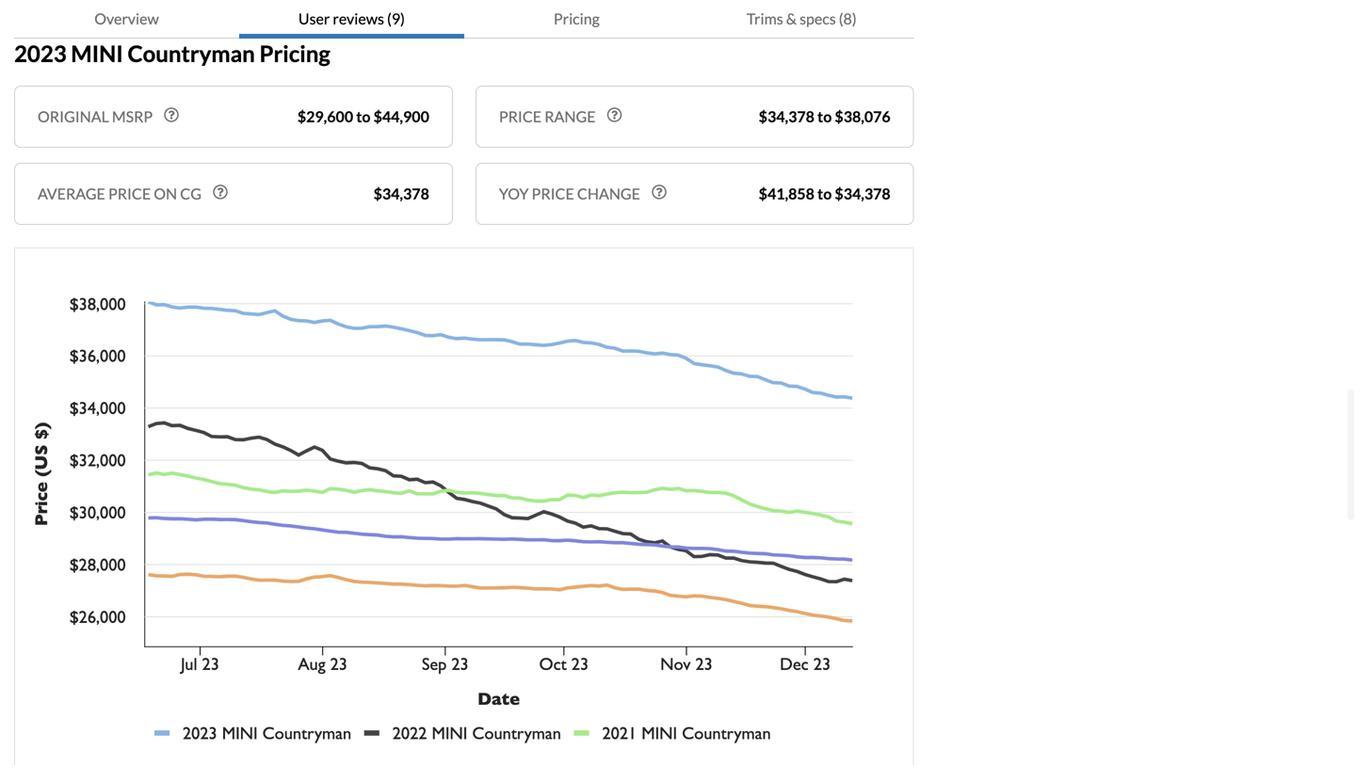 Task type: vqa. For each thing, say whether or not it's contained in the screenshot.
Trims & specs (8) tab
yes



Task type: locate. For each thing, give the bounding box(es) containing it.
trims & specs (8)
[[747, 9, 857, 28]]

price
[[499, 107, 542, 126]]

price for yoy
[[532, 185, 575, 203]]

to
[[356, 107, 371, 126], [818, 107, 832, 126], [818, 185, 832, 203]]

1 horizontal spatial $34,378
[[759, 107, 815, 126]]

1 vertical spatial question circle image
[[652, 185, 667, 200]]

tab list
[[14, 0, 915, 39]]

question circle image
[[164, 107, 179, 123], [213, 185, 228, 200]]

1 horizontal spatial question circle image
[[213, 185, 228, 200]]

reviews
[[333, 9, 384, 28]]

price
[[108, 185, 151, 203], [532, 185, 575, 203]]

0 vertical spatial pricing
[[554, 9, 600, 28]]

2023
[[14, 40, 67, 67]]

&
[[786, 9, 797, 28]]

question circle image right the cg
[[213, 185, 228, 200]]

2 horizontal spatial $34,378
[[835, 185, 891, 203]]

0 horizontal spatial $34,378
[[374, 185, 429, 203]]

to for $29,600
[[356, 107, 371, 126]]

range
[[545, 107, 596, 126]]

question circle image right change
[[652, 185, 667, 200]]

trims & specs (8) tab
[[689, 0, 915, 39]]

msrp
[[112, 107, 153, 126]]

1 vertical spatial question circle image
[[213, 185, 228, 200]]

0 horizontal spatial pricing
[[260, 40, 330, 67]]

question circle image right range
[[607, 107, 622, 123]]

$34,378 down $44,900
[[374, 185, 429, 203]]

1 horizontal spatial question circle image
[[652, 185, 667, 200]]

$34,378
[[759, 107, 815, 126], [374, 185, 429, 203], [835, 185, 891, 203]]

question circle image right msrp
[[164, 107, 179, 123]]

question circle image for yoy price change
[[652, 185, 667, 200]]

1 price from the left
[[108, 185, 151, 203]]

countryman
[[128, 40, 255, 67]]

$34,378 right $41,858
[[835, 185, 891, 203]]

question circle image
[[607, 107, 622, 123], [652, 185, 667, 200]]

0 horizontal spatial question circle image
[[164, 107, 179, 123]]

0 vertical spatial question circle image
[[607, 107, 622, 123]]

trims
[[747, 9, 784, 28]]

question circle image for average price on cg
[[213, 185, 228, 200]]

mini
[[71, 40, 123, 67]]

pricing tab
[[464, 0, 689, 39]]

1 horizontal spatial pricing
[[554, 9, 600, 28]]

2 price from the left
[[532, 185, 575, 203]]

$34,378 left $38,076
[[759, 107, 815, 126]]

$29,600
[[298, 107, 353, 126]]

price left on
[[108, 185, 151, 203]]

0 horizontal spatial question circle image
[[607, 107, 622, 123]]

to right the $29,600
[[356, 107, 371, 126]]

cg
[[180, 185, 202, 203]]

user
[[299, 9, 330, 28]]

average price on cg
[[38, 185, 202, 203]]

0 vertical spatial question circle image
[[164, 107, 179, 123]]

1 horizontal spatial price
[[532, 185, 575, 203]]

$29,600 to $44,900
[[298, 107, 429, 126]]

original msrp
[[38, 107, 153, 126]]

0 horizontal spatial price
[[108, 185, 151, 203]]

$34,378 to $38,076
[[759, 107, 891, 126]]

to left $38,076
[[818, 107, 832, 126]]

to right $41,858
[[818, 185, 832, 203]]

average
[[38, 185, 105, 203]]

on
[[154, 185, 177, 203]]

price right yoy
[[532, 185, 575, 203]]

pricing
[[554, 9, 600, 28], [260, 40, 330, 67]]

yoy price change
[[499, 185, 641, 203]]



Task type: describe. For each thing, give the bounding box(es) containing it.
to for $34,378
[[818, 107, 832, 126]]

1 vertical spatial pricing
[[260, 40, 330, 67]]

pricing inside pricing tab
[[554, 9, 600, 28]]

$44,900
[[374, 107, 429, 126]]

$34,378 for $34,378
[[374, 185, 429, 203]]

user reviews (9)
[[299, 9, 405, 28]]

change
[[577, 185, 641, 203]]

price range
[[499, 107, 596, 126]]

$34,378 for $34,378 to $38,076
[[759, 107, 815, 126]]

$41,858 to $34,378
[[759, 185, 891, 203]]

$41,858
[[759, 185, 815, 203]]

(9)
[[387, 9, 405, 28]]

to for $41,858
[[818, 185, 832, 203]]

original
[[38, 107, 109, 126]]

question circle image for original msrp
[[164, 107, 179, 123]]

price for average
[[108, 185, 151, 203]]

question circle image for price range
[[607, 107, 622, 123]]

specs
[[800, 9, 836, 28]]

$38,076
[[835, 107, 891, 126]]

overview tab
[[14, 0, 239, 39]]

2023 mini countryman pricing
[[14, 40, 330, 67]]

yoy
[[499, 185, 529, 203]]

overview
[[94, 9, 159, 28]]

tab list containing overview
[[14, 0, 915, 39]]

user reviews (9) tab
[[239, 0, 464, 39]]

(8)
[[839, 9, 857, 28]]



